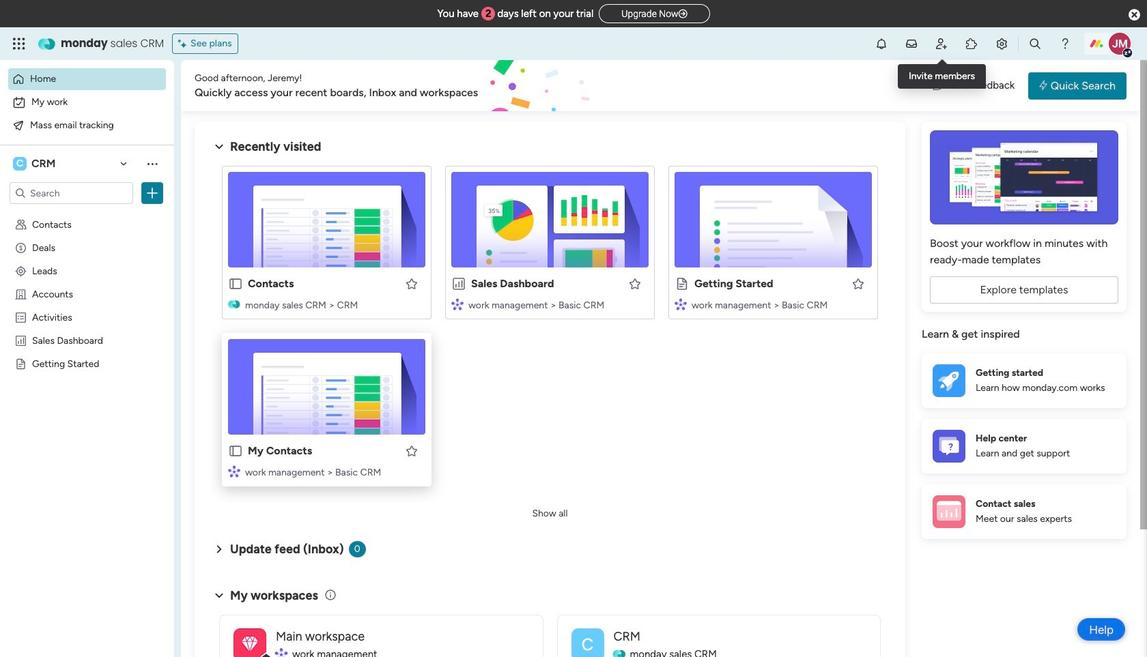 Task type: vqa. For each thing, say whether or not it's contained in the screenshot.
"option"
yes



Task type: describe. For each thing, give the bounding box(es) containing it.
templates image image
[[935, 130, 1115, 225]]

see plans image
[[178, 36, 191, 51]]

update feed image
[[905, 37, 919, 51]]

2 add to favorites image from the left
[[852, 277, 866, 291]]

component image
[[228, 466, 240, 478]]

jeremy miller image
[[1110, 33, 1131, 55]]

1 workspace image from the left
[[234, 629, 266, 658]]

search everything image
[[1029, 37, 1043, 51]]

0 element
[[349, 542, 366, 558]]

0 vertical spatial workspace image
[[13, 156, 27, 171]]

open update feed (inbox) image
[[211, 542, 228, 558]]

quick search results list box
[[211, 155, 890, 504]]

notifications image
[[875, 37, 889, 51]]

0 vertical spatial public dashboard image
[[452, 277, 467, 292]]

dapulse close image
[[1129, 8, 1141, 22]]

close my workspaces image
[[211, 588, 228, 604]]

select product image
[[12, 37, 26, 51]]

invite members image
[[935, 37, 949, 51]]

workspace selection element
[[13, 156, 58, 172]]

0 horizontal spatial add to favorites image
[[405, 444, 419, 458]]

1 horizontal spatial add to favorites image
[[629, 277, 642, 291]]



Task type: locate. For each thing, give the bounding box(es) containing it.
1 add to favorites image from the left
[[405, 277, 419, 291]]

option
[[8, 68, 166, 90], [8, 92, 166, 113], [8, 115, 166, 137], [0, 212, 174, 215]]

0 horizontal spatial add to favorites image
[[405, 277, 419, 291]]

0 horizontal spatial public dashboard image
[[14, 334, 27, 347]]

emails settings image
[[995, 37, 1009, 51]]

getting started element
[[922, 354, 1127, 408]]

1 horizontal spatial workspace image
[[242, 633, 258, 658]]

1 vertical spatial workspace image
[[242, 633, 258, 658]]

workspace image
[[234, 629, 266, 658], [572, 629, 604, 658]]

public board image
[[228, 277, 243, 292], [675, 277, 690, 292], [14, 357, 27, 370], [228, 444, 243, 459]]

close recently visited image
[[211, 139, 228, 155]]

2 workspace image from the left
[[572, 629, 604, 658]]

1 horizontal spatial public dashboard image
[[452, 277, 467, 292]]

contact sales element
[[922, 485, 1127, 539]]

v2 user feedback image
[[933, 78, 944, 93]]

Search in workspace field
[[29, 185, 114, 201]]

help image
[[1059, 37, 1073, 51]]

1 horizontal spatial workspace image
[[572, 629, 604, 658]]

public dashboard image
[[452, 277, 467, 292], [14, 334, 27, 347]]

workspace image
[[13, 156, 27, 171], [242, 633, 258, 658]]

add to favorites image
[[405, 277, 419, 291], [852, 277, 866, 291]]

dapulse rightstroke image
[[679, 9, 688, 19]]

help center element
[[922, 419, 1127, 474]]

0 vertical spatial add to favorites image
[[629, 277, 642, 291]]

1 horizontal spatial add to favorites image
[[852, 277, 866, 291]]

list box
[[0, 210, 174, 560]]

1 vertical spatial add to favorites image
[[405, 444, 419, 458]]

v2 bolt switch image
[[1040, 78, 1048, 93]]

monday marketplace image
[[965, 37, 979, 51]]

add to favorites image
[[629, 277, 642, 291], [405, 444, 419, 458]]

0 horizontal spatial workspace image
[[234, 629, 266, 658]]

1 vertical spatial public dashboard image
[[14, 334, 27, 347]]

0 horizontal spatial workspace image
[[13, 156, 27, 171]]



